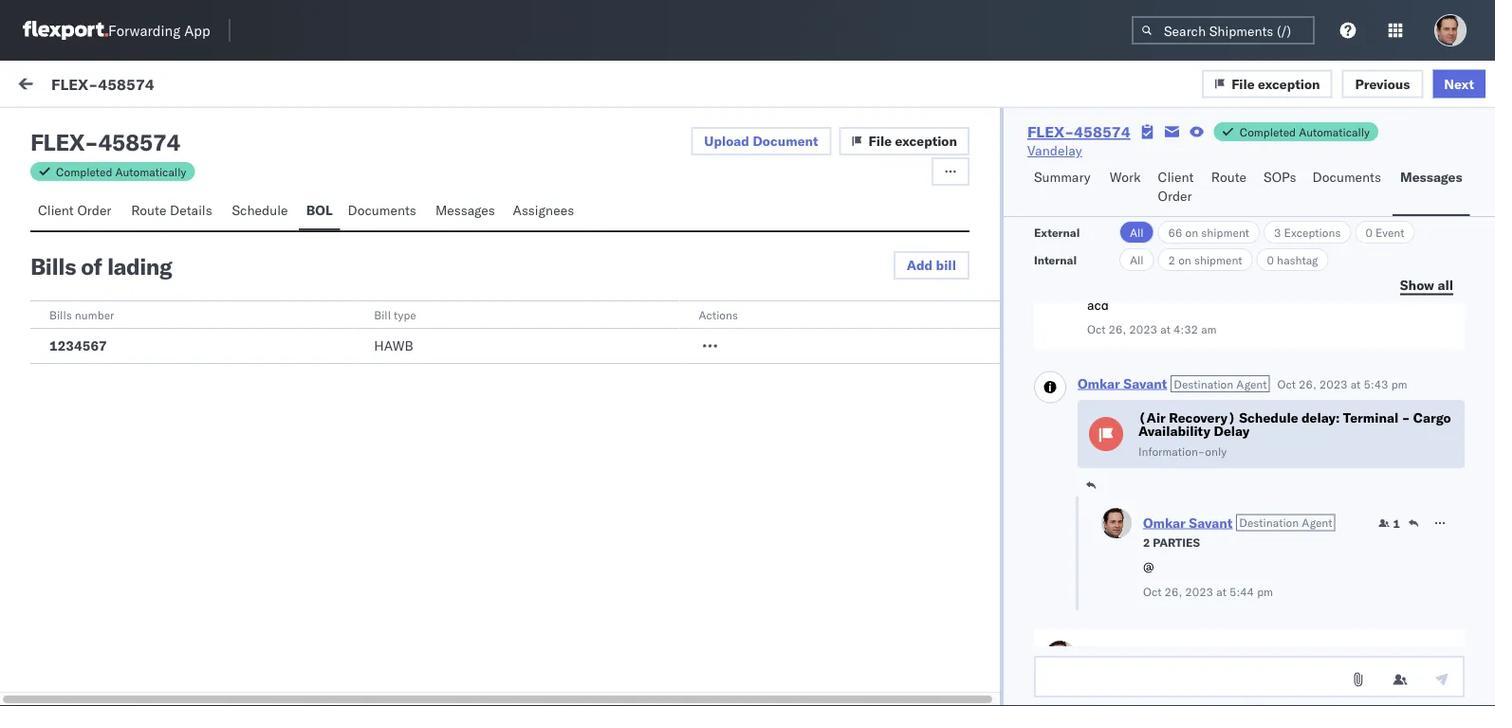 Task type: locate. For each thing, give the bounding box(es) containing it.
1 horizontal spatial completed automatically
[[1240, 125, 1370, 139]]

flex- up (air
[[1154, 391, 1194, 408]]

at inside @ oct 26, 2023 at 5:44 pm
[[1217, 585, 1227, 599]]

work right import
[[184, 78, 215, 94]]

2 horizontal spatial -
[[1402, 410, 1410, 427]]

shipment for 2 on shipment
[[1194, 253, 1243, 267]]

client order
[[1158, 169, 1194, 204], [38, 202, 111, 219]]

bills
[[30, 252, 76, 281], [49, 308, 72, 322]]

am right the 4:32
[[1201, 323, 1217, 337]]

0 horizontal spatial 2023
[[1129, 323, 1158, 337]]

messages button up event
[[1393, 160, 1470, 216]]

0 horizontal spatial (0)
[[84, 121, 108, 137]]

schedule
[[232, 202, 288, 219], [1239, 410, 1299, 427]]

agent left the 1 button
[[1302, 516, 1333, 530]]

all up acd oct 26, 2023 at 4:32 am
[[1130, 253, 1144, 267]]

route for route details
[[131, 202, 166, 219]]

2
[[1169, 253, 1176, 267], [1143, 536, 1150, 550]]

1 horizontal spatial work
[[1110, 169, 1141, 185]]

schedule down 1366815 on the bottom
[[1239, 410, 1299, 427]]

omkar savant destination agent up (air
[[1078, 375, 1267, 392]]

0 vertical spatial exception
[[1258, 75, 1320, 92]]

2 all button from the top
[[1120, 249, 1154, 271]]

- inside (air recovery) schedule delay: terminal - cargo availability delay information-only
[[1402, 410, 1410, 427]]

internal (0)
[[127, 121, 202, 137]]

1 vertical spatial work
[[1110, 169, 1141, 185]]

external down 'summary' button
[[1034, 225, 1080, 240]]

omkar savant inside button
[[92, 689, 176, 706]]

documents up exceptions
[[1313, 169, 1381, 185]]

at inside acd oct 26, 2023 at 4:32 am
[[1161, 323, 1171, 337]]

26, inside acd oct 26, 2023 at 4:32 am
[[1109, 323, 1126, 337]]

exception
[[1258, 75, 1320, 92], [895, 133, 957, 149]]

all button
[[1120, 221, 1154, 244], [1120, 249, 1154, 271]]

client
[[1158, 169, 1194, 185], [38, 202, 74, 219]]

oct up (air recovery) schedule delay: terminal - cargo availability delay information-only
[[1278, 377, 1296, 391]]

2 omkar savant from the top
[[92, 291, 176, 307]]

type
[[394, 308, 416, 322]]

0 vertical spatial on
[[1186, 225, 1199, 240]]

external inside button
[[30, 121, 80, 137]]

internal down import
[[127, 121, 174, 137]]

pm
[[1392, 377, 1408, 391], [1257, 585, 1273, 599]]

work right "related"
[[1198, 165, 1222, 179]]

1 horizontal spatial flex-458574
[[1028, 122, 1131, 141]]

route details
[[131, 202, 212, 219]]

0 horizontal spatial file exception
[[869, 133, 957, 149]]

forwarding app
[[108, 21, 210, 39]]

at left 5:44
[[1217, 585, 1227, 599]]

oct down "@"
[[1143, 585, 1162, 599]]

report
[[223, 324, 260, 340]]

documents button right bol
[[340, 194, 428, 231]]

client order for the "client order" button to the left
[[38, 202, 111, 219]]

documents right bol
[[348, 202, 416, 219]]

all left the 66 at the top right of the page
[[1130, 225, 1144, 240]]

0 vertical spatial omkar savant destination agent
[[1078, 375, 1267, 392]]

0 vertical spatial file exception
[[1232, 75, 1320, 92]]

message
[[59, 165, 104, 179]]

client order up the 66 at the top right of the page
[[1158, 169, 1194, 204]]

flex- 458574
[[1154, 221, 1243, 237], [1154, 600, 1243, 617]]

at for acd
[[1161, 323, 1171, 337]]

(0) inside the external (0) button
[[84, 121, 108, 137]]

number
[[75, 308, 114, 322]]

0 horizontal spatial flex-458574
[[51, 74, 154, 93]]

savant inside button
[[135, 689, 176, 706]]

1 horizontal spatial documents
[[1313, 169, 1381, 185]]

delay:
[[1302, 410, 1340, 427]]

1 horizontal spatial completed
[[1240, 125, 1296, 139]]

shipment down 66 on shipment
[[1194, 253, 1243, 267]]

completed up item/shipment
[[1240, 125, 1296, 139]]

on right the 66 at the top right of the page
[[1186, 225, 1199, 240]]

0 vertical spatial internal
[[127, 121, 174, 137]]

flex- 1366815
[[1154, 391, 1252, 408]]

my work
[[19, 73, 103, 99]]

1 vertical spatial file exception
[[869, 133, 957, 149]]

1 (0) from the left
[[84, 121, 108, 137]]

flex- 458574 down @ oct 26, 2023 at 5:44 pm
[[1154, 600, 1243, 617]]

1 vertical spatial on
[[1179, 253, 1192, 267]]

2 parties button
[[1143, 534, 1200, 550]]

file down the search shipments (/) text field
[[1232, 75, 1255, 92]]

1 vertical spatial work
[[1198, 165, 1222, 179]]

documents
[[1313, 169, 1381, 185], [348, 202, 416, 219]]

0 vertical spatial work
[[54, 73, 103, 99]]

internal down 'summary' button
[[1034, 253, 1077, 267]]

at for @
[[1217, 585, 1227, 599]]

flex - 458574
[[30, 128, 180, 157]]

0 vertical spatial completed
[[1240, 125, 1296, 139]]

2 all from the top
[[1130, 253, 1144, 267]]

2 inside button
[[1143, 536, 1150, 550]]

26, down acd
[[1109, 323, 1126, 337]]

1 vertical spatial file
[[869, 133, 892, 149]]

at left the 4:32
[[1161, 323, 1171, 337]]

destination up 5:44
[[1239, 516, 1299, 530]]

1 vertical spatial external
[[1034, 225, 1080, 240]]

0 vertical spatial omkar savant
[[92, 205, 176, 222]]

import
[[141, 78, 181, 94]]

client up 'latent'
[[38, 202, 74, 219]]

client order button up the 66 at the top right of the page
[[1151, 160, 1204, 216]]

1 horizontal spatial external
[[1034, 225, 1080, 240]]

bill
[[936, 257, 956, 274]]

client order up 'latent'
[[38, 202, 111, 219]]

0 horizontal spatial client
[[38, 202, 74, 219]]

2 for 2 on shipment
[[1169, 253, 1176, 267]]

0 vertical spatial -
[[84, 128, 98, 157]]

2 for 2 parties
[[1143, 536, 1150, 550]]

oct inside @ oct 26, 2023 at 5:44 pm
[[1143, 585, 1162, 599]]

lading
[[107, 252, 172, 281]]

all button up acd oct 26, 2023 at 4:32 am
[[1120, 249, 1154, 271]]

external for external (0)
[[30, 121, 80, 137]]

completed automatically up sops
[[1240, 125, 1370, 139]]

1 vertical spatial 0
[[1267, 253, 1274, 267]]

1 all from the top
[[1130, 225, 1144, 240]]

omkar inside button
[[92, 689, 132, 706]]

oct
[[506, 221, 528, 237], [1087, 323, 1106, 337], [1278, 377, 1296, 391], [1143, 585, 1162, 599]]

1 vertical spatial client
[[38, 202, 74, 219]]

0 horizontal spatial documents
[[348, 202, 416, 219]]

flex- 458574 up 2 on shipment
[[1154, 221, 1243, 237]]

1 vertical spatial messages
[[435, 202, 495, 219]]

2023 left the 4:32
[[1129, 323, 1158, 337]]

flex- down @ oct 26, 2023 at 5:44 pm
[[1154, 600, 1194, 617]]

all button left the 66 at the top right of the page
[[1120, 221, 1154, 244]]

client right work button
[[1158, 169, 1194, 185]]

(0) inside internal (0) button
[[177, 121, 202, 137]]

work up external (0)
[[54, 73, 103, 99]]

0 vertical spatial schedule
[[232, 202, 288, 219]]

previous button
[[1342, 70, 1424, 98]]

2 horizontal spatial 2023
[[1320, 377, 1348, 391]]

(air
[[1139, 410, 1166, 427]]

commendation
[[130, 324, 220, 340]]

1 vertical spatial automatically
[[115, 165, 186, 179]]

item/shipment
[[1225, 165, 1303, 179]]

file exception button
[[1202, 70, 1333, 98], [1202, 70, 1333, 98], [839, 127, 970, 156], [839, 127, 970, 156]]

flex-458574 down forwarding app link
[[51, 74, 154, 93]]

actions
[[699, 308, 738, 322]]

external down my work
[[30, 121, 80, 137]]

route inside button
[[131, 202, 166, 219]]

0 vertical spatial pm
[[1392, 377, 1408, 391]]

external for external
[[1034, 225, 1080, 240]]

external (0) button
[[23, 112, 120, 149]]

documents button
[[1305, 160, 1393, 216], [340, 194, 428, 231]]

0 vertical spatial completed automatically
[[1240, 125, 1370, 139]]

0 vertical spatial bills
[[30, 252, 76, 281]]

0 vertical spatial agent
[[1237, 377, 1267, 391]]

(0) down import work button
[[177, 121, 202, 137]]

work left "related"
[[1110, 169, 1141, 185]]

exceptions
[[1284, 225, 1341, 240]]

external
[[30, 121, 80, 137], [1034, 225, 1080, 240]]

omkar savant destination agent up @ oct 26, 2023 at 5:44 pm
[[1143, 515, 1333, 531]]

automatically
[[1299, 125, 1370, 139], [115, 165, 186, 179]]

shipment for 66 on shipment
[[1202, 225, 1250, 240]]

2 vertical spatial omkar savant
[[92, 689, 176, 706]]

0 horizontal spatial completed
[[56, 165, 112, 179]]

omkar savant for filing
[[92, 291, 176, 307]]

pm inside @ oct 26, 2023 at 5:44 pm
[[1257, 585, 1273, 599]]

all for 2
[[1130, 253, 1144, 267]]

1 vertical spatial shipment
[[1194, 253, 1243, 267]]

my
[[19, 73, 49, 99]]

0 horizontal spatial 2
[[1143, 536, 1150, 550]]

completed automatically down flex - 458574
[[56, 165, 186, 179]]

2023 up delay: on the right of the page
[[1320, 377, 1348, 391]]

0 vertical spatial 0
[[1366, 225, 1373, 240]]

1 horizontal spatial exception
[[1258, 75, 1320, 92]]

summary button
[[1027, 160, 1102, 216]]

1 vertical spatial completed automatically
[[56, 165, 186, 179]]

2 on shipment
[[1169, 253, 1243, 267]]

0 horizontal spatial exception
[[895, 133, 957, 149]]

bills up the i
[[49, 308, 72, 322]]

1 horizontal spatial work
[[1198, 165, 1222, 179]]

internal for internal (0)
[[127, 121, 174, 137]]

0 horizontal spatial work
[[184, 78, 215, 94]]

improve
[[279, 324, 326, 340]]

destination up recovery)
[[1174, 377, 1234, 391]]

flex-
[[51, 74, 98, 93], [1028, 122, 1074, 141], [1154, 221, 1194, 237], [1154, 306, 1194, 323], [1154, 391, 1194, 408], [1154, 600, 1194, 617]]

file exception
[[1232, 75, 1320, 92], [869, 133, 957, 149]]

458574 down import
[[98, 128, 180, 157]]

route details button
[[124, 194, 224, 231]]

2023 for acd
[[1129, 323, 1158, 337]]

2023
[[1129, 323, 1158, 337], [1320, 377, 1348, 391], [1185, 585, 1214, 599]]

acd
[[1087, 297, 1109, 313]]

bol
[[306, 202, 333, 219]]

shipment up 2 on shipment
[[1202, 225, 1250, 240]]

4:32
[[1174, 323, 1198, 337]]

agent up delay
[[1237, 377, 1267, 391]]

0 horizontal spatial route
[[131, 202, 166, 219]]

1854269
[[1194, 306, 1252, 323]]

morale!
[[359, 324, 405, 340]]

0 vertical spatial 2
[[1169, 253, 1176, 267]]

document
[[753, 133, 818, 149]]

1 vertical spatial internal
[[1034, 253, 1077, 267]]

2 resize handle column header from the left
[[799, 158, 822, 707]]

0 vertical spatial shipment
[[1202, 225, 1250, 240]]

-
[[84, 128, 98, 157], [830, 221, 838, 237], [1402, 410, 1410, 427]]

completed
[[1240, 125, 1296, 139], [56, 165, 112, 179]]

0 vertical spatial flex- 458574
[[1154, 221, 1243, 237]]

work
[[184, 78, 215, 94], [1110, 169, 1141, 185]]

0 vertical spatial external
[[30, 121, 80, 137]]

pm right 5:44
[[1257, 585, 1273, 599]]

route left sops
[[1212, 169, 1247, 185]]

resize handle column header
[[475, 158, 498, 707], [799, 158, 822, 707], [1123, 158, 1146, 707], [1447, 158, 1470, 707]]

0 vertical spatial 2023
[[1129, 323, 1158, 337]]

0 vertical spatial messages
[[1400, 169, 1463, 185]]

oct down acd
[[1087, 323, 1106, 337]]

am
[[1201, 323, 1217, 337], [64, 324, 83, 340]]

bills for bills number
[[49, 308, 72, 322]]

1 all button from the top
[[1120, 221, 1154, 244]]

1 vertical spatial flex- 458574
[[1154, 600, 1243, 617]]

client order button up 'latent'
[[30, 194, 124, 231]]

automatically up route details
[[115, 165, 186, 179]]

1 horizontal spatial client order
[[1158, 169, 1194, 204]]

am right the i
[[64, 324, 83, 340]]

2023 left 5:44
[[1185, 585, 1214, 599]]

1 horizontal spatial destination
[[1239, 516, 1299, 530]]

flex-458574 up "vandelay"
[[1028, 122, 1131, 141]]

458574 down 5:44
[[1194, 600, 1243, 617]]

flex- up "vandelay"
[[1028, 122, 1074, 141]]

1 horizontal spatial route
[[1212, 169, 1247, 185]]

2 vertical spatial -
[[1402, 410, 1410, 427]]

agent
[[1237, 377, 1267, 391], [1302, 516, 1333, 530]]

file
[[1232, 75, 1255, 92], [869, 133, 892, 149]]

2 up "@"
[[1143, 536, 1150, 550]]

internal inside button
[[127, 121, 174, 137]]

documents button up 0 event
[[1305, 160, 1393, 216]]

1 horizontal spatial at
[[1217, 585, 1227, 599]]

26, down 2 parties
[[1165, 585, 1182, 599]]

0 for 0 hashtag
[[1267, 253, 1274, 267]]

import work button
[[133, 61, 223, 112]]

previous
[[1355, 75, 1410, 92]]

1 vertical spatial omkar savant
[[92, 291, 176, 307]]

schedule left bol
[[232, 202, 288, 219]]

related
[[1155, 165, 1195, 179]]

5:43
[[1364, 377, 1389, 391]]

2 (0) from the left
[[177, 121, 202, 137]]

(0) for internal (0)
[[177, 121, 202, 137]]

bills for bills of lading
[[30, 252, 76, 281]]

2023 inside @ oct 26, 2023 at 5:44 pm
[[1185, 585, 1214, 599]]

internal
[[127, 121, 174, 137], [1034, 253, 1077, 267]]

on down the 66 at the top right of the page
[[1179, 253, 1192, 267]]

1 vertical spatial all
[[1130, 253, 1144, 267]]

1 vertical spatial documents
[[348, 202, 416, 219]]

completed down flex - 458574
[[56, 165, 112, 179]]

1 vertical spatial bills
[[49, 308, 72, 322]]

1 omkar savant from the top
[[92, 205, 176, 222]]

order up 'latent'
[[77, 202, 111, 219]]

7:22
[[596, 221, 625, 237]]

completed automatically
[[1240, 125, 1370, 139], [56, 165, 186, 179]]

1 vertical spatial 2
[[1143, 536, 1150, 550]]

3 omkar savant from the top
[[92, 689, 176, 706]]

omkar savant for test.
[[92, 205, 176, 222]]

messages button left assignees
[[428, 194, 505, 231]]

0 for 0 event
[[1366, 225, 1373, 240]]

omkar savant destination agent
[[1078, 375, 1267, 392], [1143, 515, 1333, 531]]

destination
[[1174, 377, 1234, 391], [1239, 516, 1299, 530]]

bills left of
[[30, 252, 76, 281]]

related work item/shipment
[[1155, 165, 1303, 179]]

1 vertical spatial exception
[[895, 133, 957, 149]]

pm right the 5:43
[[1392, 377, 1408, 391]]

1 horizontal spatial order
[[1158, 188, 1192, 204]]

route inside button
[[1212, 169, 1247, 185]]

order down "related"
[[1158, 188, 1192, 204]]

1 horizontal spatial internal
[[1034, 253, 1077, 267]]

0 horizontal spatial destination
[[1174, 377, 1234, 391]]

0 horizontal spatial 0
[[1267, 253, 1274, 267]]

route up messaging
[[131, 202, 166, 219]]

2023 inside acd oct 26, 2023 at 4:32 am
[[1129, 323, 1158, 337]]

work for related
[[1198, 165, 1222, 179]]

1 horizontal spatial documents button
[[1305, 160, 1393, 216]]

None text field
[[1034, 657, 1465, 698]]

hashtag
[[1277, 253, 1318, 267]]

am inside acd oct 26, 2023 at 4:32 am
[[1201, 323, 1217, 337]]

2 down the 66 at the top right of the page
[[1169, 253, 1176, 267]]

0 horizontal spatial file
[[869, 133, 892, 149]]

at left the 5:43
[[1351, 377, 1361, 391]]

1 horizontal spatial am
[[1201, 323, 1217, 337]]

work for my
[[54, 73, 103, 99]]

1 vertical spatial all button
[[1120, 249, 1154, 271]]

automatically down previous 'button'
[[1299, 125, 1370, 139]]

latent messaging test.
[[57, 238, 193, 255]]

your
[[330, 324, 356, 340]]

1 vertical spatial destination
[[1239, 516, 1299, 530]]

messages up event
[[1400, 169, 1463, 185]]

0 left hashtag
[[1267, 253, 1274, 267]]

26, down assignees
[[531, 221, 552, 237]]

file right document
[[869, 133, 892, 149]]

0 left event
[[1366, 225, 1373, 240]]

messages left assignees
[[435, 202, 495, 219]]

sops button
[[1256, 160, 1305, 216]]

1 horizontal spatial (0)
[[177, 121, 202, 137]]

(0) up message on the left
[[84, 121, 108, 137]]

0 horizontal spatial at
[[1161, 323, 1171, 337]]

(0)
[[84, 121, 108, 137], [177, 121, 202, 137]]



Task type: describe. For each thing, give the bounding box(es) containing it.
0 horizontal spatial messages button
[[428, 194, 505, 231]]

filing
[[86, 324, 116, 340]]

i
[[57, 324, 61, 340]]

2023,
[[555, 221, 592, 237]]

on for 2
[[1179, 253, 1192, 267]]

1 horizontal spatial messages
[[1400, 169, 1463, 185]]

flex- 1854269
[[1154, 306, 1252, 323]]

66
[[1169, 225, 1183, 240]]

66 on shipment
[[1169, 225, 1250, 240]]

next button
[[1433, 70, 1486, 98]]

0 vertical spatial flex-458574
[[51, 74, 154, 93]]

flex
[[30, 128, 84, 157]]

0 vertical spatial automatically
[[1299, 125, 1370, 139]]

0 vertical spatial work
[[184, 78, 215, 94]]

2 parties
[[1143, 536, 1200, 550]]

import work
[[141, 78, 215, 94]]

details
[[170, 202, 212, 219]]

parties
[[1153, 536, 1200, 550]]

0 hashtag
[[1267, 253, 1318, 267]]

0 horizontal spatial am
[[64, 324, 83, 340]]

3 exceptions
[[1274, 225, 1341, 240]]

0 horizontal spatial documents button
[[340, 194, 428, 231]]

sops
[[1264, 169, 1297, 185]]

add bill button
[[894, 251, 970, 280]]

(0) for external (0)
[[84, 121, 108, 137]]

a
[[120, 324, 127, 340]]

assignees button
[[505, 194, 585, 231]]

flex- right my
[[51, 74, 98, 93]]

2 vertical spatial omkar savant button
[[11, 671, 1470, 707]]

1234567
[[49, 338, 107, 354]]

edt
[[651, 221, 676, 237]]

3
[[1274, 225, 1281, 240]]

1366815
[[1194, 391, 1252, 408]]

2023 for @
[[1185, 585, 1214, 599]]

flex- up 2 on shipment
[[1154, 221, 1194, 237]]

add bill
[[907, 257, 956, 274]]

bol button
[[299, 194, 340, 231]]

route button
[[1204, 160, 1256, 216]]

app
[[184, 21, 210, 39]]

of
[[81, 252, 102, 281]]

oct 26, 2023 at 5:43 pm
[[1278, 377, 1408, 391]]

0 horizontal spatial completed automatically
[[56, 165, 186, 179]]

internal for internal
[[1034, 253, 1077, 267]]

oct 26, 2023, 7:22 pm edt
[[506, 221, 676, 237]]

i am filing a commendation report to improve your morale!
[[57, 324, 405, 340]]

bills of lading
[[30, 252, 172, 281]]

only
[[1205, 445, 1227, 459]]

vandelay link
[[1028, 141, 1082, 160]]

all for 66
[[1130, 225, 1144, 240]]

show all
[[1400, 277, 1454, 293]]

1 vertical spatial -
[[830, 221, 838, 237]]

terminal
[[1343, 410, 1399, 427]]

pm
[[628, 221, 648, 237]]

1 vertical spatial omkar savant destination agent
[[1143, 515, 1333, 531]]

summary
[[1034, 169, 1091, 185]]

1 horizontal spatial messages button
[[1393, 160, 1470, 216]]

work button
[[1102, 160, 1151, 216]]

information-
[[1139, 445, 1205, 459]]

1 horizontal spatial file
[[1232, 75, 1255, 92]]

1 horizontal spatial client
[[1158, 169, 1194, 185]]

458574 down forwarding app link
[[98, 74, 154, 93]]

0 horizontal spatial agent
[[1237, 377, 1267, 391]]

route for route
[[1212, 169, 1247, 185]]

acd oct 26, 2023 at 4:32 am
[[1087, 297, 1217, 337]]

upload
[[704, 133, 750, 149]]

upload document
[[704, 133, 818, 149]]

458574 up "vandelay"
[[1074, 122, 1131, 141]]

event
[[1376, 225, 1405, 240]]

assignees
[[513, 202, 574, 219]]

schedule inside (air recovery) schedule delay: terminal - cargo availability delay information-only
[[1239, 410, 1299, 427]]

0 horizontal spatial -
[[84, 128, 98, 157]]

(air recovery) schedule delay: terminal - cargo availability delay information-only
[[1139, 410, 1451, 459]]

forwarding
[[108, 21, 181, 39]]

on for 66
[[1186, 225, 1199, 240]]

4 resize handle column header from the left
[[1447, 158, 1470, 707]]

1
[[1393, 517, 1401, 531]]

0 vertical spatial omkar savant button
[[1078, 375, 1167, 392]]

Search Shipments (/) text field
[[1132, 16, 1315, 45]]

hawb
[[374, 338, 413, 354]]

all
[[1438, 277, 1454, 293]]

add
[[907, 257, 933, 274]]

26, up delay: on the right of the page
[[1299, 377, 1317, 391]]

@ oct 26, 2023 at 5:44 pm
[[1143, 559, 1273, 599]]

0 horizontal spatial order
[[77, 202, 111, 219]]

1 vertical spatial 2023
[[1320, 377, 1348, 391]]

flexport. image
[[23, 21, 108, 40]]

1 resize handle column header from the left
[[475, 158, 498, 707]]

1 vertical spatial flex-458574
[[1028, 122, 1131, 141]]

internal (0) button
[[120, 112, 213, 149]]

0 horizontal spatial client order button
[[30, 194, 124, 231]]

all button for 2
[[1120, 249, 1154, 271]]

458574 up 2 on shipment
[[1194, 221, 1243, 237]]

oct inside acd oct 26, 2023 at 4:32 am
[[1087, 323, 1106, 337]]

external (0)
[[30, 121, 108, 137]]

bill type
[[374, 308, 416, 322]]

1 horizontal spatial pm
[[1392, 377, 1408, 391]]

availability
[[1139, 423, 1211, 440]]

show
[[1400, 277, 1435, 293]]

delay
[[1214, 423, 1250, 440]]

bills number
[[49, 308, 114, 322]]

0 horizontal spatial automatically
[[115, 165, 186, 179]]

upload document button
[[691, 127, 832, 156]]

flex- down 2 on shipment
[[1154, 306, 1194, 323]]

1 horizontal spatial client order button
[[1151, 160, 1204, 216]]

vandelay
[[1028, 142, 1082, 159]]

cargo
[[1414, 410, 1451, 427]]

next
[[1444, 75, 1475, 92]]

1 flex- 458574 from the top
[[1154, 221, 1243, 237]]

1 horizontal spatial file exception
[[1232, 75, 1320, 92]]

26, inside @ oct 26, 2023 at 5:44 pm
[[1165, 585, 1182, 599]]

2 flex- 458574 from the top
[[1154, 600, 1243, 617]]

test.
[[166, 238, 193, 255]]

1 vertical spatial omkar savant button
[[1143, 515, 1233, 531]]

all button for 66
[[1120, 221, 1154, 244]]

bill
[[374, 308, 391, 322]]

client order for the rightmost the "client order" button
[[1158, 169, 1194, 204]]

recovery)
[[1169, 410, 1236, 427]]

1 vertical spatial completed
[[56, 165, 112, 179]]

0 vertical spatial destination
[[1174, 377, 1234, 391]]

0 event
[[1366, 225, 1405, 240]]

messaging
[[99, 238, 163, 255]]

1 vertical spatial agent
[[1302, 516, 1333, 530]]

flex-458574 link
[[1028, 122, 1131, 141]]

3 resize handle column header from the left
[[1123, 158, 1146, 707]]

2 horizontal spatial at
[[1351, 377, 1361, 391]]

schedule button
[[224, 194, 299, 231]]

oct down assignees
[[506, 221, 528, 237]]

latent
[[57, 238, 95, 255]]

show all button
[[1389, 271, 1465, 300]]

schedule inside 'button'
[[232, 202, 288, 219]]



Task type: vqa. For each thing, say whether or not it's contained in the screenshot.
•
no



